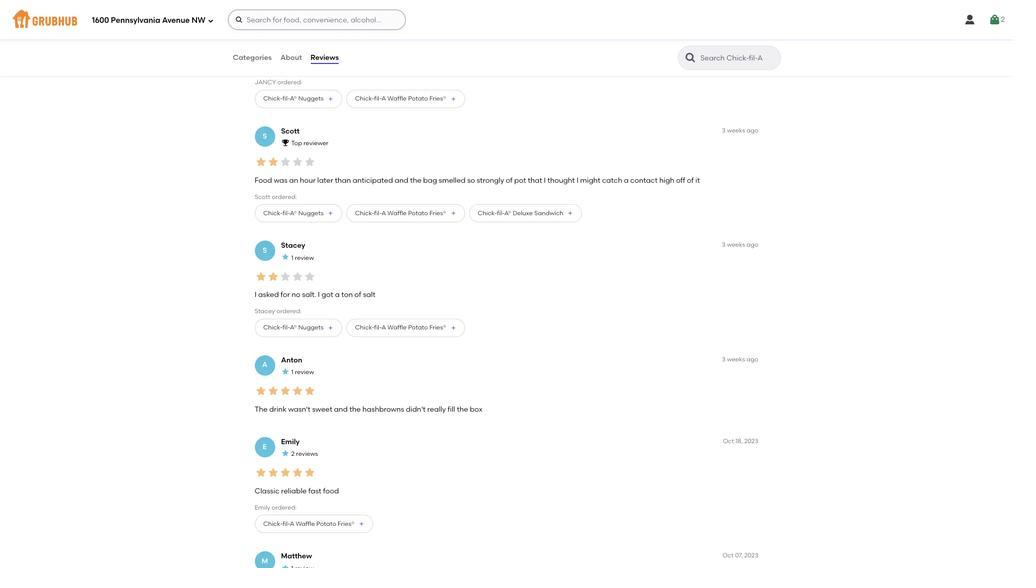 Task type: locate. For each thing, give the bounding box(es) containing it.
2023
[[744, 438, 758, 445], [744, 552, 758, 559]]

1 review for sweet
[[291, 369, 314, 376]]

1 up no
[[291, 254, 293, 261]]

2 vertical spatial chick-fil-a® nuggets button
[[255, 319, 342, 337]]

0 vertical spatial 1
[[291, 25, 293, 32]]

3 review from the top
[[295, 369, 314, 376]]

was left the an
[[274, 176, 287, 185]]

nuggets down salt.
[[298, 324, 324, 331]]

chick-fil-a waffle potato fries®
[[355, 95, 446, 102], [355, 210, 446, 217], [355, 324, 446, 331], [263, 520, 355, 528]]

fil- left deluxe
[[497, 210, 504, 217]]

chick-fil-a® nuggets down stacey ordered:
[[263, 324, 324, 331]]

really
[[427, 405, 446, 414]]

jancy for jancy
[[281, 12, 306, 21]]

ago for box
[[747, 356, 758, 363]]

2 horizontal spatial of
[[687, 176, 694, 185]]

oct for matthew
[[723, 552, 734, 559]]

0 vertical spatial 2023
[[744, 438, 758, 445]]

1 ago from the top
[[747, 127, 758, 134]]

0 horizontal spatial the
[[349, 405, 361, 414]]

ago
[[747, 127, 758, 134], [747, 241, 758, 248], [747, 356, 758, 363]]

potato for salt
[[408, 324, 428, 331]]

1 horizontal spatial stacey
[[281, 241, 305, 250]]

1 horizontal spatial emily
[[281, 438, 300, 446]]

was
[[287, 61, 300, 70], [274, 176, 287, 185]]

a right catch
[[624, 176, 629, 185]]

0 vertical spatial and
[[395, 176, 408, 185]]

a for ton
[[382, 324, 386, 331]]

oct
[[723, 438, 734, 445], [723, 552, 734, 559]]

2 horizontal spatial svg image
[[964, 14, 976, 26]]

0 vertical spatial stacey
[[281, 241, 305, 250]]

0 horizontal spatial food
[[269, 61, 285, 70]]

fil-
[[283, 95, 290, 102], [374, 95, 382, 102], [283, 210, 290, 217], [374, 210, 382, 217], [497, 210, 504, 217], [283, 324, 290, 331], [374, 324, 382, 331], [283, 520, 290, 528]]

chick- down strongly
[[478, 210, 497, 217]]

chick-fil-a waffle potato fries® button down to
[[346, 90, 465, 108]]

1 vertical spatial emily
[[255, 504, 270, 511]]

1 review
[[291, 25, 314, 32], [291, 254, 314, 261], [291, 369, 314, 376]]

classic
[[255, 487, 279, 495]]

the left 'drink'
[[255, 405, 268, 414]]

2 nuggets from the top
[[298, 210, 324, 217]]

chick-fil-a waffle potato fries® down anticipated
[[355, 210, 446, 217]]

1
[[291, 25, 293, 32], [291, 254, 293, 261], [291, 369, 293, 376]]

scott up trophy icon
[[281, 127, 300, 135]]

0 horizontal spatial emily
[[255, 504, 270, 511]]

2 vertical spatial review
[[295, 369, 314, 376]]

a
[[382, 95, 386, 102], [382, 210, 386, 217], [382, 324, 386, 331], [262, 361, 267, 369], [290, 520, 294, 528]]

1 s from the top
[[263, 132, 267, 140]]

0 horizontal spatial scott
[[255, 193, 270, 201]]

1 vertical spatial scott
[[255, 193, 270, 201]]

0 vertical spatial scott
[[281, 127, 300, 135]]

oct left the 18,
[[723, 438, 734, 445]]

0 vertical spatial 3 weeks ago
[[722, 127, 758, 134]]

3 chick-fil-a® nuggets from the top
[[263, 324, 324, 331]]

a® for food was an hour later than anticipated and the bag smelled so strongly of pot that i thought i might catch a contact high off of it
[[290, 210, 297, 217]]

ordered: for was
[[272, 193, 297, 201]]

j
[[263, 17, 267, 26]]

stacey for stacey
[[281, 241, 305, 250]]

a® down scott ordered:
[[290, 210, 297, 217]]

3 weeks from the top
[[727, 356, 745, 363]]

chick-fil-a® deluxe sandwich
[[478, 210, 563, 217]]

1 horizontal spatial 2
[[1001, 15, 1005, 24]]

Search Chick-fil-A search field
[[700, 53, 777, 63]]

jancy ordered:
[[255, 79, 302, 86]]

it right the trash
[[430, 61, 434, 70]]

2023 right 07,
[[744, 552, 758, 559]]

chick- down anticipated
[[355, 210, 374, 217]]

0 horizontal spatial jancy
[[255, 79, 276, 86]]

0 vertical spatial 2
[[1001, 15, 1005, 24]]

3 ago from the top
[[747, 356, 758, 363]]

ago for so
[[747, 127, 758, 134]]

0 vertical spatial a
[[624, 176, 629, 185]]

the
[[410, 176, 421, 185], [349, 405, 361, 414], [457, 405, 468, 414]]

2 vertical spatial weeks
[[727, 356, 745, 363]]

2 oct from the top
[[723, 552, 734, 559]]

1 horizontal spatial of
[[506, 176, 513, 185]]

1 vertical spatial oct
[[723, 552, 734, 559]]

food
[[269, 61, 285, 70], [323, 487, 339, 495]]

the right fill
[[457, 405, 468, 414]]

chick-fil-a waffle potato fries® button down bag
[[346, 204, 465, 222]]

1 3 from the top
[[722, 127, 726, 134]]

chick-fil-a® nuggets button down scott ordered:
[[255, 204, 342, 222]]

plus icon image for 3rd the chick-fil-a® nuggets button from the bottom
[[328, 96, 334, 102]]

2 chick-fil-a® nuggets button from the top
[[255, 204, 342, 222]]

i left might
[[577, 176, 579, 185]]

the for the food was too salty i couldn't eat it had to trash it
[[255, 61, 268, 70]]

1 horizontal spatial the
[[410, 176, 421, 185]]

0 vertical spatial the
[[255, 61, 268, 70]]

oct 07, 2023
[[723, 552, 758, 559]]

fries® for to
[[429, 95, 446, 102]]

jancy
[[281, 12, 306, 21], [255, 79, 276, 86]]

ordered: down the an
[[272, 193, 297, 201]]

0 vertical spatial chick-fil-a® nuggets button
[[255, 90, 342, 108]]

1 vertical spatial 3 weeks ago
[[722, 241, 758, 248]]

of right ton
[[354, 290, 361, 299]]

1 horizontal spatial svg image
[[235, 16, 243, 24]]

3 for so
[[722, 127, 726, 134]]

chick-fil-a® nuggets
[[263, 95, 324, 102], [263, 210, 324, 217], [263, 324, 324, 331]]

1 vertical spatial 1
[[291, 254, 293, 261]]

svg image right "nw"
[[208, 18, 214, 24]]

2 the from the top
[[255, 405, 268, 414]]

0 vertical spatial 1 review
[[291, 25, 314, 32]]

than
[[335, 176, 351, 185]]

chick-fil-a® nuggets button
[[255, 90, 342, 108], [255, 204, 342, 222], [255, 319, 342, 337]]

0 horizontal spatial 2
[[291, 451, 295, 458]]

reviewer
[[304, 140, 328, 147]]

1 review from the top
[[295, 25, 314, 32]]

salty
[[315, 61, 332, 70]]

the left hashbrowns
[[349, 405, 361, 414]]

smelled
[[439, 176, 466, 185]]

food
[[255, 176, 272, 185]]

3
[[722, 127, 726, 134], [722, 241, 726, 248], [722, 356, 726, 363]]

s
[[263, 132, 267, 140], [263, 246, 267, 255]]

chick-fil-a® nuggets for scott
[[263, 210, 324, 217]]

of
[[506, 176, 513, 185], [687, 176, 694, 185], [354, 290, 361, 299]]

0 vertical spatial weeks
[[727, 127, 745, 134]]

categories
[[233, 53, 272, 62]]

3 1 review from the top
[[291, 369, 314, 376]]

2 2023 from the top
[[744, 552, 758, 559]]

the left bag
[[410, 176, 421, 185]]

1 vertical spatial review
[[295, 254, 314, 261]]

chick-
[[263, 95, 283, 102], [355, 95, 374, 102], [263, 210, 283, 217], [355, 210, 374, 217], [478, 210, 497, 217], [263, 324, 283, 331], [355, 324, 374, 331], [263, 520, 283, 528]]

an
[[289, 176, 298, 185]]

chick-fil-a waffle potato fries® button for salt
[[346, 319, 465, 337]]

1 vertical spatial s
[[263, 246, 267, 255]]

chick-fil-a® nuggets button down jancy ordered:
[[255, 90, 342, 108]]

1 review up about
[[291, 25, 314, 32]]

nuggets down too
[[298, 95, 324, 102]]

1 vertical spatial 3
[[722, 241, 726, 248]]

review up salt.
[[295, 254, 314, 261]]

of left the pot
[[506, 176, 513, 185]]

food up jancy ordered:
[[269, 61, 285, 70]]

a® left deluxe
[[504, 210, 511, 217]]

a®
[[290, 95, 297, 102], [290, 210, 297, 217], [504, 210, 511, 217], [290, 324, 297, 331]]

waffle for of
[[388, 324, 407, 331]]

and right sweet at the left bottom of page
[[334, 405, 348, 414]]

s for stacey
[[263, 246, 267, 255]]

it right off
[[696, 176, 700, 185]]

chick-fil-a waffle potato fries® for had
[[355, 95, 446, 102]]

3 weeks ago for so
[[722, 127, 758, 134]]

1 vertical spatial 1 review
[[291, 254, 314, 261]]

1 1 review from the top
[[291, 25, 314, 32]]

search icon image
[[684, 52, 696, 64]]

and left bag
[[395, 176, 408, 185]]

1600 pennsylvania avenue nw
[[92, 16, 205, 25]]

3 1 from the top
[[291, 369, 293, 376]]

2 s from the top
[[263, 246, 267, 255]]

jancy down categories button
[[255, 79, 276, 86]]

1 vertical spatial food
[[323, 487, 339, 495]]

2 review from the top
[[295, 254, 314, 261]]

nuggets
[[298, 95, 324, 102], [298, 210, 324, 217], [298, 324, 324, 331]]

0 vertical spatial jancy
[[281, 12, 306, 21]]

potato for smelled
[[408, 210, 428, 217]]

1 vertical spatial ago
[[747, 241, 758, 248]]

2 vertical spatial 1 review
[[291, 369, 314, 376]]

review for sweet
[[295, 369, 314, 376]]

nuggets down hour
[[298, 210, 324, 217]]

plus icon image for stacey the chick-fil-a® nuggets button
[[328, 325, 334, 331]]

2 vertical spatial chick-fil-a® nuggets
[[263, 324, 324, 331]]

a® down jancy ordered:
[[290, 95, 297, 102]]

svg image
[[964, 14, 976, 26], [235, 16, 243, 24], [208, 18, 214, 24]]

0 vertical spatial oct
[[723, 438, 734, 445]]

chick-fil-a waffle potato fries® button down salt
[[346, 319, 465, 337]]

waffle for bag
[[388, 210, 407, 217]]

waffle
[[388, 95, 407, 102], [388, 210, 407, 217], [388, 324, 407, 331], [296, 520, 315, 528]]

ordered: down reliable
[[272, 504, 297, 511]]

0 vertical spatial chick-fil-a® nuggets
[[263, 95, 324, 102]]

i
[[333, 61, 335, 70], [544, 176, 546, 185], [577, 176, 579, 185], [255, 290, 257, 299], [318, 290, 320, 299]]

1 oct from the top
[[723, 438, 734, 445]]

2 inside button
[[1001, 15, 1005, 24]]

2023 right the 18,
[[744, 438, 758, 445]]

emily for emily  ordered:
[[255, 504, 270, 511]]

2023 for emily
[[744, 438, 758, 445]]

stacey up no
[[281, 241, 305, 250]]

2 vertical spatial 3 weeks ago
[[722, 356, 758, 363]]

1 chick-fil-a® nuggets button from the top
[[255, 90, 342, 108]]

fast
[[308, 487, 321, 495]]

2 vertical spatial 1
[[291, 369, 293, 376]]

1 the from the top
[[255, 61, 268, 70]]

plus icon image
[[328, 96, 334, 102], [450, 96, 456, 102], [328, 210, 334, 216], [450, 210, 456, 216], [567, 210, 574, 216], [328, 325, 334, 331], [450, 325, 456, 331], [359, 521, 365, 527]]

ordered: down for
[[277, 308, 302, 315]]

1 horizontal spatial a
[[624, 176, 629, 185]]

the
[[255, 61, 268, 70], [255, 405, 268, 414]]

1 vertical spatial chick-fil-a® nuggets button
[[255, 204, 342, 222]]

1 weeks from the top
[[727, 127, 745, 134]]

07,
[[735, 552, 743, 559]]

trophy icon image
[[281, 139, 289, 147]]

fil- down eat
[[374, 95, 382, 102]]

emily up 2 reviews
[[281, 438, 300, 446]]

i right that
[[544, 176, 546, 185]]

chick-fil-a waffle potato fries® for bag
[[355, 210, 446, 217]]

1 right j at left top
[[291, 25, 293, 32]]

emily down classic
[[255, 504, 270, 511]]

1 vertical spatial stacey
[[255, 308, 275, 315]]

1 vertical spatial weeks
[[727, 241, 745, 248]]

trash
[[410, 61, 428, 70]]

1 vertical spatial chick-fil-a® nuggets
[[263, 210, 324, 217]]

1 review down "anton"
[[291, 369, 314, 376]]

box
[[470, 405, 483, 414]]

1 vertical spatial 2
[[291, 451, 295, 458]]

ordered: for food
[[277, 79, 302, 86]]

plus icon image for salt chick-fil-a waffle potato fries® button
[[450, 325, 456, 331]]

stacey ordered:
[[255, 308, 302, 315]]

food right fast
[[323, 487, 339, 495]]

1600
[[92, 16, 109, 25]]

3 3 from the top
[[722, 356, 726, 363]]

svg image left svg image at right top
[[964, 14, 976, 26]]

1 vertical spatial 2023
[[744, 552, 758, 559]]

chick-fil-a® nuggets down jancy ordered:
[[263, 95, 324, 102]]

it right eat
[[380, 61, 384, 70]]

0 vertical spatial ago
[[747, 127, 758, 134]]

chick-fil-a waffle potato fries® button for smelled
[[346, 204, 465, 222]]

0 horizontal spatial stacey
[[255, 308, 275, 315]]

plus icon image inside chick-fil-a® deluxe sandwich button
[[567, 210, 574, 216]]

it
[[380, 61, 384, 70], [430, 61, 434, 70], [696, 176, 700, 185]]

fries®
[[429, 95, 446, 102], [429, 210, 446, 217], [429, 324, 446, 331], [338, 520, 355, 528]]

3 weeks ago for box
[[722, 356, 758, 363]]

2 vertical spatial nuggets
[[298, 324, 324, 331]]

1 chick-fil-a® nuggets from the top
[[263, 95, 324, 102]]

emily
[[281, 438, 300, 446], [255, 504, 270, 511]]

and
[[395, 176, 408, 185], [334, 405, 348, 414]]

review down "anton"
[[295, 369, 314, 376]]

chick-fil-a® nuggets button down stacey ordered:
[[255, 319, 342, 337]]

a
[[624, 176, 629, 185], [335, 290, 340, 299]]

ordered: for reliable
[[272, 504, 297, 511]]

2 reviews
[[291, 451, 318, 458]]

oct left 07,
[[723, 552, 734, 559]]

review up about
[[295, 25, 314, 32]]

avenue
[[162, 16, 190, 25]]

potato
[[408, 95, 428, 102], [408, 210, 428, 217], [408, 324, 428, 331], [316, 520, 336, 528]]

fil- down stacey ordered:
[[283, 324, 290, 331]]

i left got
[[318, 290, 320, 299]]

1 horizontal spatial scott
[[281, 127, 300, 135]]

svg image
[[989, 14, 1001, 26]]

s up asked
[[263, 246, 267, 255]]

2 1 from the top
[[291, 254, 293, 261]]

2 vertical spatial ago
[[747, 356, 758, 363]]

s for scott
[[263, 132, 267, 140]]

chick- down salt
[[355, 324, 374, 331]]

pot
[[514, 176, 526, 185]]

chick-fil-a waffle potato fries® button
[[346, 90, 465, 108], [346, 204, 465, 222], [346, 319, 465, 337], [255, 515, 373, 533]]

jancy right j at left top
[[281, 12, 306, 21]]

2 chick-fil-a® nuggets from the top
[[263, 210, 324, 217]]

2 1 review from the top
[[291, 254, 314, 261]]

was left too
[[287, 61, 300, 70]]

0 vertical spatial s
[[263, 132, 267, 140]]

fill
[[448, 405, 455, 414]]

1 horizontal spatial jancy
[[281, 12, 306, 21]]

nuggets for stacey
[[298, 324, 324, 331]]

chick- down emily  ordered:
[[263, 520, 283, 528]]

1 vertical spatial nuggets
[[298, 210, 324, 217]]

plus icon image for chick-fil-a waffle potato fries® button for smelled
[[450, 210, 456, 216]]

stacey down asked
[[255, 308, 275, 315]]

plus icon image for chick-fil-a waffle potato fries® button related to to
[[450, 96, 456, 102]]

0 vertical spatial food
[[269, 61, 285, 70]]

2
[[1001, 15, 1005, 24], [291, 451, 295, 458]]

chick-fil-a® nuggets for stacey
[[263, 324, 324, 331]]

svg image left j at left top
[[235, 16, 243, 24]]

ordered: down too
[[277, 79, 302, 86]]

of right off
[[687, 176, 694, 185]]

scott down food
[[255, 193, 270, 201]]

1 vertical spatial jancy
[[255, 79, 276, 86]]

3 3 weeks ago from the top
[[722, 356, 758, 363]]

potato for to
[[408, 95, 428, 102]]

1 down "anton"
[[291, 369, 293, 376]]

chick-fil-a waffle potato fries® down fast
[[263, 520, 355, 528]]

2 3 weeks ago from the top
[[722, 241, 758, 248]]

1 vertical spatial the
[[255, 405, 268, 414]]

categories button
[[232, 40, 272, 76]]

a® inside chick-fil-a® deluxe sandwich button
[[504, 210, 511, 217]]

0 horizontal spatial and
[[334, 405, 348, 414]]

hour
[[300, 176, 316, 185]]

s left trophy icon
[[263, 132, 267, 140]]

1 horizontal spatial food
[[323, 487, 339, 495]]

3 chick-fil-a® nuggets button from the top
[[255, 319, 342, 337]]

1 review up salt.
[[291, 254, 314, 261]]

a left ton
[[335, 290, 340, 299]]

0 vertical spatial nuggets
[[298, 95, 324, 102]]

0 horizontal spatial a
[[335, 290, 340, 299]]

chick-fil-a waffle potato fries® down to
[[355, 95, 446, 102]]

3 nuggets from the top
[[298, 324, 324, 331]]

1 2023 from the top
[[744, 438, 758, 445]]

chick-fil-a waffle potato fries® down salt
[[355, 324, 446, 331]]

the up jancy ordered:
[[255, 61, 268, 70]]

2 vertical spatial 3
[[722, 356, 726, 363]]

reviews
[[296, 451, 318, 458]]

had
[[386, 61, 400, 70]]

0 vertical spatial review
[[295, 25, 314, 32]]

weeks
[[727, 127, 745, 134], [727, 241, 745, 248], [727, 356, 745, 363]]

scott
[[281, 127, 300, 135], [255, 193, 270, 201]]

weeks for so
[[727, 127, 745, 134]]

1 vertical spatial and
[[334, 405, 348, 414]]

ordered: for asked
[[277, 308, 302, 315]]

0 vertical spatial emily
[[281, 438, 300, 446]]

1 3 weeks ago from the top
[[722, 127, 758, 134]]

1 1 from the top
[[291, 25, 293, 32]]

star icon image
[[281, 24, 289, 32], [255, 42, 267, 54], [267, 42, 279, 54], [279, 42, 291, 54], [291, 42, 303, 54], [303, 42, 316, 54], [255, 156, 267, 168], [267, 156, 279, 168], [279, 156, 291, 168], [291, 156, 303, 168], [303, 156, 316, 168], [281, 253, 289, 261], [255, 271, 267, 283], [267, 271, 279, 283], [279, 271, 291, 283], [291, 271, 303, 283], [303, 271, 316, 283], [281, 368, 289, 376], [255, 385, 267, 397], [267, 385, 279, 397], [279, 385, 291, 397], [291, 385, 303, 397], [303, 385, 316, 397], [281, 449, 289, 458], [255, 467, 267, 479], [267, 467, 279, 479], [279, 467, 291, 479], [291, 467, 303, 479], [303, 467, 316, 479], [281, 564, 289, 568]]

chick-fil-a® nuggets down scott ordered:
[[263, 210, 324, 217]]

a® down stacey ordered:
[[290, 324, 297, 331]]

0 vertical spatial 3
[[722, 127, 726, 134]]



Task type: describe. For each thing, give the bounding box(es) containing it.
off
[[676, 176, 685, 185]]

e
[[263, 443, 267, 451]]

2 3 from the top
[[722, 241, 726, 248]]

review for too
[[295, 25, 314, 32]]

fil- down anticipated
[[374, 210, 382, 217]]

that
[[528, 176, 542, 185]]

later
[[317, 176, 333, 185]]

chick- down stacey ordered:
[[263, 324, 283, 331]]

fil- inside button
[[497, 210, 504, 217]]

anticipated
[[353, 176, 393, 185]]

the drink wasn't sweet and the hashbrowns didn't really fill the box
[[255, 405, 483, 414]]

2 for 2
[[1001, 15, 1005, 24]]

emily for emily
[[281, 438, 300, 446]]

top reviewer
[[291, 140, 328, 147]]

1 vertical spatial a
[[335, 290, 340, 299]]

plus icon image for chick-fil-a waffle potato fries® button below fast
[[359, 521, 365, 527]]

0 horizontal spatial of
[[354, 290, 361, 299]]

scott ordered:
[[255, 193, 297, 201]]

got
[[322, 290, 333, 299]]

1 review for too
[[291, 25, 314, 32]]

chick-fil-a® nuggets button for scott
[[255, 204, 342, 222]]

sandwich
[[534, 210, 563, 217]]

chick-fil-a waffle potato fries® button for to
[[346, 90, 465, 108]]

oct for emily
[[723, 438, 734, 445]]

to
[[401, 61, 408, 70]]

reviews button
[[310, 40, 339, 76]]

ton
[[341, 290, 353, 299]]

nuggets for scott
[[298, 210, 324, 217]]

1 nuggets from the top
[[298, 95, 324, 102]]

drink
[[269, 405, 286, 414]]

a for the
[[382, 210, 386, 217]]

scott for scott ordered:
[[255, 193, 270, 201]]

fil- down salt
[[374, 324, 382, 331]]

chick-fil-a waffle potato fries® for of
[[355, 324, 446, 331]]

emily  ordered:
[[255, 504, 297, 511]]

review for no
[[295, 254, 314, 261]]

fil- down jancy ordered:
[[283, 95, 290, 102]]

fries® for smelled
[[429, 210, 446, 217]]

2 ago from the top
[[747, 241, 758, 248]]

1 review for no
[[291, 254, 314, 261]]

chick- down scott ordered:
[[263, 210, 283, 217]]

bag
[[423, 176, 437, 185]]

for
[[281, 290, 290, 299]]

a® for the food was too salty i couldn't eat it had to trash it
[[290, 95, 297, 102]]

pennsylvania
[[111, 16, 160, 25]]

1 vertical spatial was
[[274, 176, 287, 185]]

a® for i asked for no salt. i got a ton of salt
[[290, 324, 297, 331]]

contact
[[630, 176, 658, 185]]

food was an hour later than anticipated and the bag smelled so strongly of pot that i thought i might catch a contact high off of it
[[255, 176, 700, 185]]

couldn't
[[337, 61, 365, 70]]

strongly
[[477, 176, 504, 185]]

oct 18, 2023
[[723, 438, 758, 445]]

1 for j
[[291, 25, 293, 32]]

i asked for no salt. i got a ton of salt
[[255, 290, 375, 299]]

2 for 2 reviews
[[291, 451, 295, 458]]

sweet
[[312, 405, 332, 414]]

0 vertical spatial was
[[287, 61, 300, 70]]

reliable
[[281, 487, 307, 495]]

salt
[[363, 290, 375, 299]]

i left asked
[[255, 290, 257, 299]]

stacey for stacey ordered:
[[255, 308, 275, 315]]

2 horizontal spatial the
[[457, 405, 468, 414]]

0 horizontal spatial it
[[380, 61, 384, 70]]

no
[[292, 290, 300, 299]]

main navigation navigation
[[0, 0, 1013, 40]]

1 horizontal spatial it
[[430, 61, 434, 70]]

asked
[[258, 290, 279, 299]]

2 weeks from the top
[[727, 241, 745, 248]]

chick-fil-a® deluxe sandwich button
[[469, 204, 582, 222]]

the food was too salty i couldn't eat it had to trash it
[[255, 61, 434, 70]]

waffle for had
[[388, 95, 407, 102]]

weeks for box
[[727, 356, 745, 363]]

hashbrowns
[[362, 405, 404, 414]]

matthew
[[281, 552, 312, 561]]

Search for food, convenience, alcohol... search field
[[228, 10, 406, 30]]

eat
[[367, 61, 378, 70]]

chick- down eat
[[355, 95, 374, 102]]

about
[[280, 53, 302, 62]]

nw
[[192, 16, 205, 25]]

18,
[[736, 438, 743, 445]]

plus icon image for chick-fil-a® deluxe sandwich button
[[567, 210, 574, 216]]

jancy for jancy ordered:
[[255, 79, 276, 86]]

2023 for matthew
[[744, 552, 758, 559]]

about button
[[280, 40, 302, 76]]

fil- down scott ordered:
[[283, 210, 290, 217]]

chick- inside button
[[478, 210, 497, 217]]

chick-fil-a® nuggets button for stacey
[[255, 319, 342, 337]]

wasn't
[[288, 405, 310, 414]]

1 horizontal spatial and
[[395, 176, 408, 185]]

3 for box
[[722, 356, 726, 363]]

anton
[[281, 356, 302, 364]]

chick- down jancy ordered:
[[263, 95, 283, 102]]

didn't
[[406, 405, 426, 414]]

thought
[[548, 176, 575, 185]]

salt.
[[302, 290, 316, 299]]

fil- down emily  ordered:
[[283, 520, 290, 528]]

plus icon image for the chick-fil-a® nuggets button related to scott
[[328, 210, 334, 216]]

so
[[467, 176, 475, 185]]

m
[[262, 557, 268, 566]]

classic reliable fast food
[[255, 487, 339, 495]]

1 for s
[[291, 254, 293, 261]]

1 for a
[[291, 369, 293, 376]]

fries® for salt
[[429, 324, 446, 331]]

high
[[659, 176, 674, 185]]

the for the drink wasn't sweet and the hashbrowns didn't really fill the box
[[255, 405, 268, 414]]

scott for scott
[[281, 127, 300, 135]]

a for it
[[382, 95, 386, 102]]

chick-fil-a waffle potato fries® button down fast
[[255, 515, 373, 533]]

2 horizontal spatial it
[[696, 176, 700, 185]]

0 horizontal spatial svg image
[[208, 18, 214, 24]]

top
[[291, 140, 302, 147]]

might
[[580, 176, 600, 185]]

reviews
[[311, 53, 339, 62]]

i right salty
[[333, 61, 335, 70]]

catch
[[602, 176, 622, 185]]

deluxe
[[513, 210, 533, 217]]

2 button
[[989, 11, 1005, 29]]

too
[[302, 61, 314, 70]]



Task type: vqa. For each thing, say whether or not it's contained in the screenshot.
bag's Chick-fil-A Waffle Potato Fries®
yes



